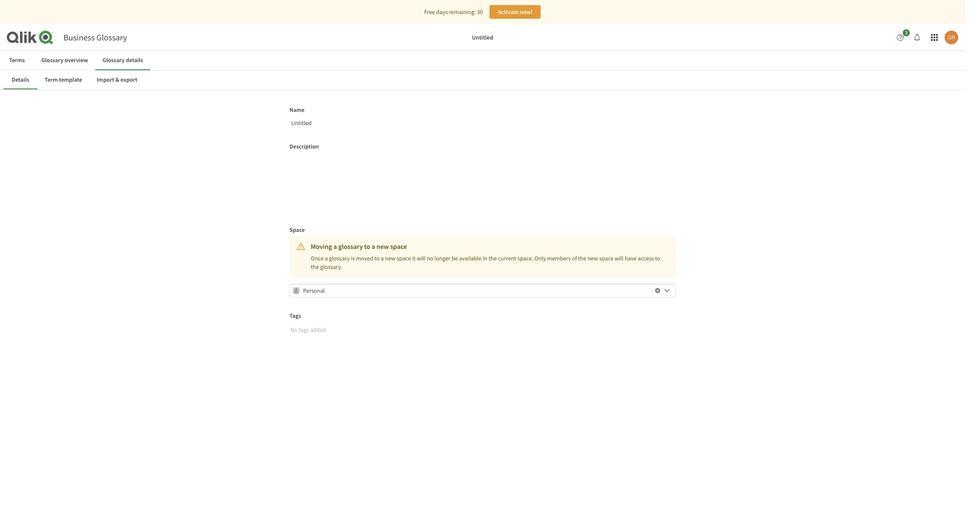 Task type: vqa. For each thing, say whether or not it's contained in the screenshot.
left to
yes



Task type: locate. For each thing, give the bounding box(es) containing it.
glossary inside button
[[41, 56, 63, 64]]

members
[[547, 254, 571, 262]]

term template button
[[37, 70, 89, 89]]

activate now! link
[[490, 5, 541, 19]]

in
[[483, 254, 488, 262]]

space
[[390, 242, 407, 251], [397, 254, 411, 262], [599, 254, 614, 262]]

will left the have at the right of page
[[615, 254, 624, 262]]

tab list
[[0, 51, 965, 70], [3, 70, 960, 89]]

glossary details button
[[95, 51, 150, 70]]

glossary up is
[[338, 242, 363, 251]]

business
[[63, 32, 95, 43]]

business glossary
[[63, 32, 127, 43]]

only
[[535, 254, 546, 262]]

glossary
[[338, 242, 363, 251], [329, 254, 350, 262]]

new
[[377, 242, 389, 251], [385, 254, 396, 262], [588, 254, 598, 262]]

the right 'in'
[[489, 254, 497, 262]]

glossary up "glossary."
[[329, 254, 350, 262]]

glossary overview button
[[34, 51, 95, 70]]

to right moved
[[374, 254, 380, 262]]

tags
[[290, 312, 301, 320]]

free
[[424, 8, 435, 16]]

will right 'it'
[[417, 254, 426, 262]]

a
[[334, 242, 337, 251], [372, 242, 375, 251], [325, 254, 328, 262], [381, 254, 384, 262]]

name
[[290, 106, 305, 114]]

glossary
[[96, 32, 127, 43], [41, 56, 63, 64], [103, 56, 125, 64]]

a right once
[[325, 254, 328, 262]]

glossary up the term
[[41, 56, 63, 64]]

description
[[290, 143, 319, 150]]

glossary for glossary details
[[103, 56, 125, 64]]

terms
[[9, 56, 25, 64]]

moving a glossary to a new space once a glossary is moved to a new space it will no longer be available in the current space. only members of the new space will have access to the glossary.
[[311, 242, 660, 271]]

moving
[[311, 242, 332, 251]]

activate now!
[[498, 8, 533, 16]]

to up moved
[[364, 242, 370, 251]]

1 vertical spatial tab list
[[3, 70, 960, 89]]

current
[[498, 254, 516, 262]]

glossary details
[[103, 56, 143, 64]]

business glossary element
[[63, 32, 127, 43]]

details button
[[3, 70, 37, 89]]

1 horizontal spatial will
[[615, 254, 624, 262]]

glossary up import & export
[[103, 56, 125, 64]]

a up moved
[[372, 242, 375, 251]]

30
[[477, 8, 483, 16]]

import & export
[[97, 76, 137, 83]]

3 button
[[894, 29, 912, 44]]

glossary.
[[320, 263, 342, 271]]

to
[[364, 242, 370, 251], [374, 254, 380, 262], [655, 254, 660, 262]]

tab list down untitled
[[3, 70, 960, 89]]

the right of
[[578, 254, 586, 262]]

terms button
[[0, 51, 34, 70]]

will
[[417, 254, 426, 262], [615, 254, 624, 262]]

import
[[97, 76, 114, 83]]

tab list down untitled element
[[0, 51, 965, 70]]

2 horizontal spatial the
[[578, 254, 586, 262]]

Name text field
[[288, 116, 676, 130]]

glossary up glossary details
[[96, 32, 127, 43]]

0 vertical spatial tab list
[[0, 51, 965, 70]]

available
[[459, 254, 482, 262]]

glossary inside button
[[103, 56, 125, 64]]

once
[[311, 254, 324, 262]]

to right access
[[655, 254, 660, 262]]

the down once
[[311, 263, 319, 271]]

No tags added text field
[[289, 323, 659, 337]]

the
[[489, 254, 497, 262], [578, 254, 586, 262], [311, 263, 319, 271]]

glossary overview
[[41, 56, 88, 64]]

moving a glossary to a new space alert
[[290, 236, 676, 277]]

3
[[905, 29, 908, 36]]

0 horizontal spatial will
[[417, 254, 426, 262]]

term
[[45, 76, 58, 83]]

export
[[121, 76, 137, 83]]

template
[[59, 76, 82, 83]]

1 vertical spatial glossary
[[329, 254, 350, 262]]



Task type: describe. For each thing, give the bounding box(es) containing it.
activate
[[498, 8, 519, 16]]

import & export button
[[89, 70, 145, 89]]

is
[[351, 254, 355, 262]]

access
[[638, 254, 654, 262]]

1 horizontal spatial to
[[374, 254, 380, 262]]

a right moved
[[381, 254, 384, 262]]

days
[[436, 8, 448, 16]]

have
[[625, 254, 637, 262]]

tab list containing details
[[3, 70, 960, 89]]

0 vertical spatial glossary
[[338, 242, 363, 251]]

2 horizontal spatial to
[[655, 254, 660, 262]]

1 will from the left
[[417, 254, 426, 262]]

greg robinson image
[[945, 31, 958, 44]]

1 horizontal spatial the
[[489, 254, 497, 262]]

glossary for glossary overview
[[41, 56, 63, 64]]

be
[[452, 254, 458, 262]]

of
[[572, 254, 577, 262]]

no
[[427, 254, 433, 262]]

moved
[[356, 254, 373, 262]]

free days remaining: 30
[[424, 8, 483, 16]]

tab list containing terms
[[0, 51, 965, 70]]

a right the moving
[[334, 242, 337, 251]]

now!
[[520, 8, 533, 16]]

space.
[[518, 254, 533, 262]]

0 horizontal spatial the
[[311, 263, 319, 271]]

it
[[412, 254, 416, 262]]

details
[[12, 76, 29, 83]]

2 will from the left
[[615, 254, 624, 262]]

overview
[[65, 56, 88, 64]]

Select space text field
[[303, 284, 654, 298]]

untitled
[[472, 34, 493, 41]]

untitled element
[[197, 34, 768, 41]]

longer
[[435, 254, 451, 262]]

space
[[290, 226, 305, 234]]

details
[[126, 56, 143, 64]]

&
[[116, 76, 119, 83]]

remaining:
[[449, 8, 476, 16]]

0 horizontal spatial to
[[364, 242, 370, 251]]

term template
[[45, 76, 82, 83]]



